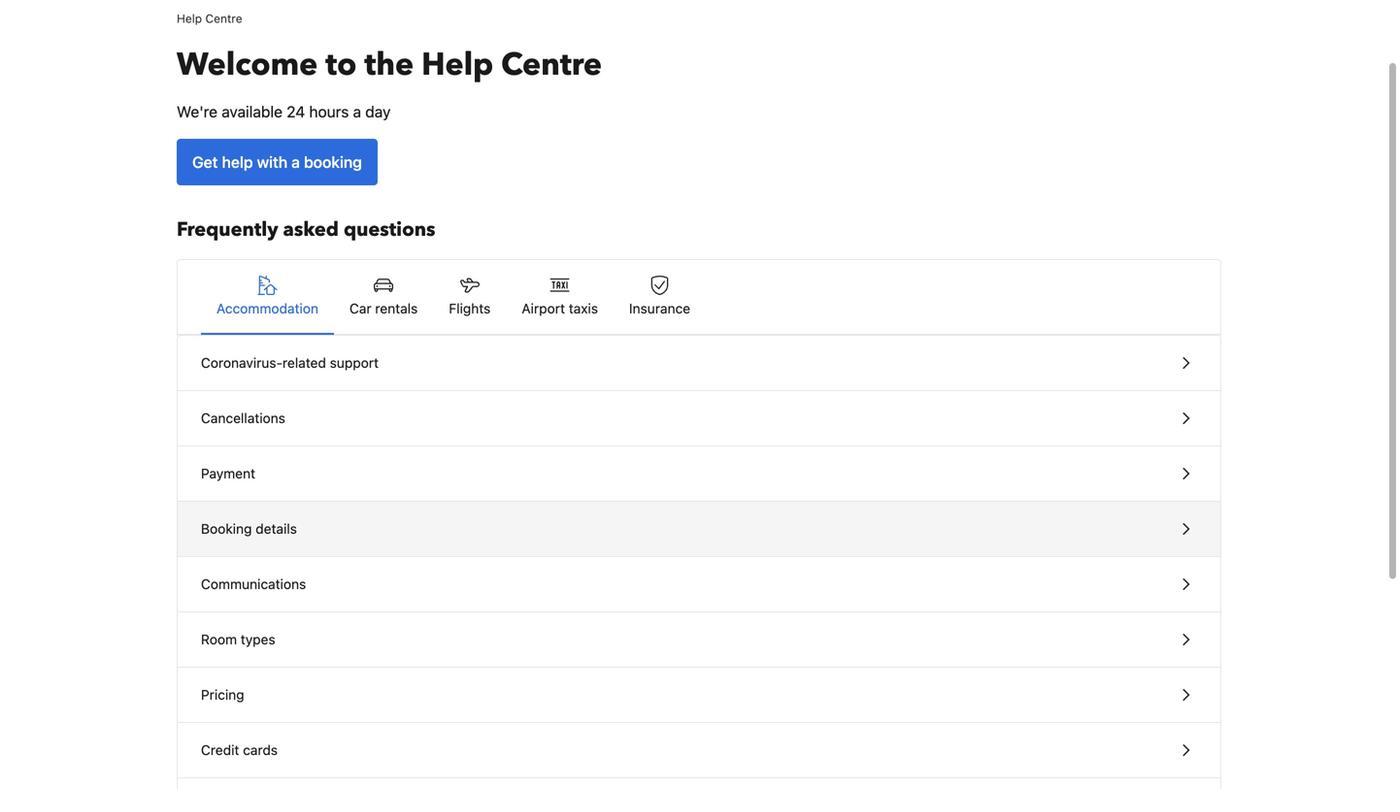 Task type: vqa. For each thing, say whether or not it's contained in the screenshot.
types at left bottom
yes



Task type: locate. For each thing, give the bounding box(es) containing it.
related
[[283, 355, 326, 371]]

help
[[222, 153, 253, 171]]

help
[[177, 12, 202, 25], [422, 44, 493, 86]]

communications button
[[178, 557, 1221, 613]]

hours
[[309, 102, 349, 121]]

help centre
[[177, 12, 242, 25]]

to
[[326, 44, 357, 86]]

tab list
[[178, 260, 1221, 336]]

rentals
[[375, 301, 418, 317]]

1 vertical spatial centre
[[501, 44, 602, 86]]

airport taxis button
[[506, 260, 614, 334]]

credit
[[201, 742, 239, 758]]

coronavirus-
[[201, 355, 283, 371]]

a right 'with'
[[292, 153, 300, 171]]

get
[[192, 153, 218, 171]]

pricing button
[[178, 668, 1221, 723]]

a left day
[[353, 102, 361, 121]]

1 vertical spatial a
[[292, 153, 300, 171]]

the
[[364, 44, 414, 86]]

frequently
[[177, 217, 278, 243]]

asked
[[283, 217, 339, 243]]

with
[[257, 153, 288, 171]]

car
[[350, 301, 372, 317]]

cards
[[243, 742, 278, 758]]

1 horizontal spatial centre
[[501, 44, 602, 86]]

room
[[201, 632, 237, 648]]

centre
[[205, 12, 242, 25], [501, 44, 602, 86]]

help right the
[[422, 44, 493, 86]]

coronavirus-related support
[[201, 355, 379, 371]]

available
[[222, 102, 283, 121]]

accommodation button
[[201, 260, 334, 334]]

accommodation
[[217, 301, 318, 317]]

communications
[[201, 576, 306, 592]]

day
[[365, 102, 391, 121]]

flights button
[[433, 260, 506, 334]]

1 horizontal spatial a
[[353, 102, 361, 121]]

a
[[353, 102, 361, 121], [292, 153, 300, 171]]

welcome to the help centre
[[177, 44, 602, 86]]

airport
[[522, 301, 565, 317]]

room types
[[201, 632, 275, 648]]

0 horizontal spatial a
[[292, 153, 300, 171]]

insurance button
[[614, 260, 706, 334]]

0 vertical spatial a
[[353, 102, 361, 121]]

insurance
[[629, 301, 691, 317]]

details
[[256, 521, 297, 537]]

help up welcome
[[177, 12, 202, 25]]

0 vertical spatial help
[[177, 12, 202, 25]]

we're available 24 hours a day
[[177, 102, 391, 121]]

payment button
[[178, 447, 1221, 502]]

room types button
[[178, 613, 1221, 668]]

booking
[[201, 521, 252, 537]]

0 horizontal spatial help
[[177, 12, 202, 25]]

1 horizontal spatial help
[[422, 44, 493, 86]]

0 vertical spatial centre
[[205, 12, 242, 25]]

coronavirus-related support button
[[178, 336, 1221, 391]]



Task type: describe. For each thing, give the bounding box(es) containing it.
car rentals button
[[334, 260, 433, 334]]

car rentals
[[350, 301, 418, 317]]

get help with a booking
[[192, 153, 362, 171]]

credit cards
[[201, 742, 278, 758]]

payment
[[201, 466, 255, 482]]

flights
[[449, 301, 491, 317]]

24
[[287, 102, 305, 121]]

booking details
[[201, 521, 297, 537]]

questions
[[344, 217, 436, 243]]

taxis
[[569, 301, 598, 317]]

booking
[[304, 153, 362, 171]]

tab list containing accommodation
[[178, 260, 1221, 336]]

airport taxis
[[522, 301, 598, 317]]

0 horizontal spatial centre
[[205, 12, 242, 25]]

cancellations button
[[178, 391, 1221, 447]]

1 vertical spatial help
[[422, 44, 493, 86]]

frequently asked questions
[[177, 217, 436, 243]]

we're
[[177, 102, 218, 121]]

welcome
[[177, 44, 318, 86]]

get help with a booking button
[[177, 139, 378, 185]]

pricing
[[201, 687, 244, 703]]

types
[[241, 632, 275, 648]]

cancellations
[[201, 410, 285, 426]]

credit cards button
[[178, 723, 1221, 779]]

support
[[330, 355, 379, 371]]

booking details button
[[178, 502, 1221, 557]]

a inside button
[[292, 153, 300, 171]]



